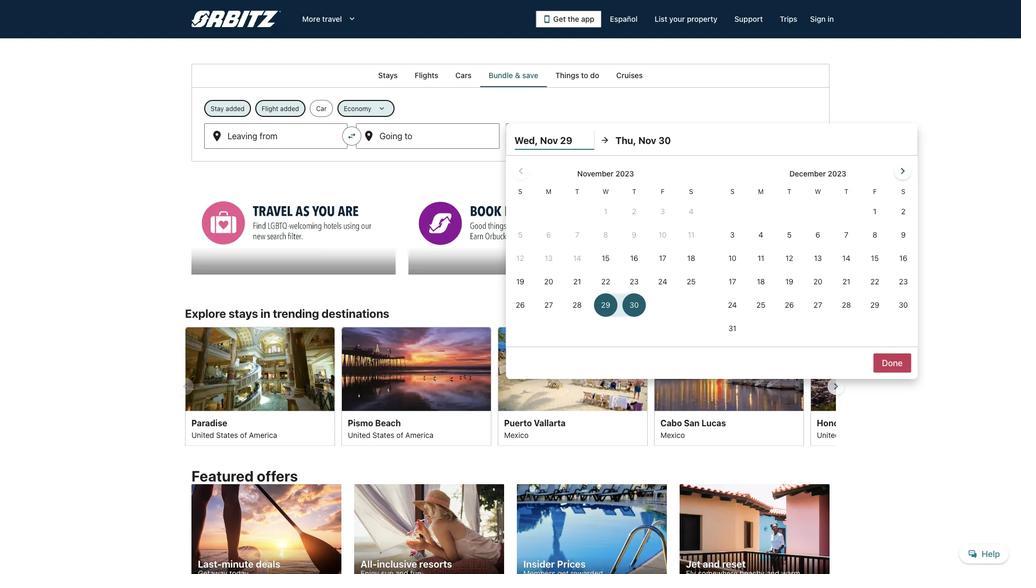 Task type: vqa. For each thing, say whether or not it's contained in the screenshot.
'Orbitz' corresponding to Orbitz Reviews
no



Task type: locate. For each thing, give the bounding box(es) containing it.
1 horizontal spatial f
[[874, 188, 877, 195]]

2 s from the left
[[690, 188, 694, 195]]

united down pismo
[[348, 431, 371, 440]]

united down paradise in the bottom left of the page
[[192, 431, 214, 440]]

bundle & save link
[[480, 64, 547, 87]]

0 horizontal spatial states
[[216, 431, 238, 440]]

t down november
[[576, 188, 580, 195]]

sign in button
[[806, 10, 839, 29]]

mexico down "cabo"
[[661, 431, 685, 440]]

thu, nov 30
[[616, 135, 671, 146]]

2 states from the left
[[373, 431, 395, 440]]

in right stays
[[261, 307, 271, 321]]

2 of from the left
[[397, 431, 404, 440]]

app
[[582, 15, 595, 23]]

2 t from the left
[[633, 188, 637, 195]]

orbitz logo image
[[192, 11, 281, 28]]

0 horizontal spatial 2023
[[616, 170, 635, 178]]

december
[[790, 170, 826, 178]]

states
[[216, 431, 238, 440], [373, 431, 395, 440], [842, 431, 864, 440]]

done button
[[874, 354, 912, 373]]

united for paradise
[[192, 431, 214, 440]]

1 mexico from the left
[[505, 431, 529, 440]]

2 mexico from the left
[[661, 431, 685, 440]]

0 horizontal spatial united
[[192, 431, 214, 440]]

show next card image
[[830, 380, 843, 393]]

4 t from the left
[[845, 188, 849, 195]]

w down november 2023
[[603, 188, 609, 195]]

1 f from the left
[[661, 188, 665, 195]]

3 t from the left
[[788, 188, 792, 195]]

your
[[670, 15, 686, 23]]

bundle & save
[[489, 71, 539, 80]]

2 added from the left
[[280, 105, 299, 112]]

united
[[192, 431, 214, 440], [348, 431, 371, 440], [817, 431, 840, 440]]

previous month image
[[515, 165, 528, 178]]

of for paradise
[[240, 431, 247, 440]]

0 horizontal spatial in
[[261, 307, 271, 321]]

united down honolulu
[[817, 431, 840, 440]]

w
[[603, 188, 609, 195], [815, 188, 822, 195]]

2023 right december
[[828, 170, 847, 178]]

download the app button image
[[543, 15, 552, 23]]

1 of from the left
[[240, 431, 247, 440]]

0 horizontal spatial mexico
[[505, 431, 529, 440]]

of inside paradise united states of america
[[240, 431, 247, 440]]

30
[[659, 135, 671, 146], [583, 135, 594, 146]]

0 horizontal spatial w
[[603, 188, 609, 195]]

t down december
[[788, 188, 792, 195]]

2 horizontal spatial united
[[817, 431, 840, 440]]

honolulu
[[817, 418, 854, 428]]

flight
[[262, 105, 279, 112]]

3 america from the left
[[875, 431, 903, 440]]

inclusive
[[377, 559, 417, 571]]

1 horizontal spatial america
[[406, 431, 434, 440]]

0 horizontal spatial of
[[240, 431, 247, 440]]

featured offers main content
[[0, 64, 1022, 575]]

0 vertical spatial in
[[828, 15, 835, 23]]

0 horizontal spatial added
[[226, 105, 245, 112]]

tab list inside featured offers main content
[[192, 64, 830, 87]]

explore
[[185, 307, 226, 321]]

2023 for november 2023
[[616, 170, 635, 178]]

in
[[828, 15, 835, 23], [261, 307, 271, 321]]

mexico down puerto
[[505, 431, 529, 440]]

featured offers
[[192, 468, 298, 485]]

w down december 2023
[[815, 188, 822, 195]]

3 united from the left
[[817, 431, 840, 440]]

t down november 2023
[[633, 188, 637, 195]]

united inside honolulu united states of america
[[817, 431, 840, 440]]

economy
[[344, 105, 372, 112]]

1 m from the left
[[546, 188, 552, 195]]

added
[[226, 105, 245, 112], [280, 105, 299, 112]]

w for december
[[815, 188, 822, 195]]

1 states from the left
[[216, 431, 238, 440]]

states down beach
[[373, 431, 395, 440]]

0 horizontal spatial america
[[249, 431, 277, 440]]

prices
[[557, 559, 586, 571]]

2 2023 from the left
[[828, 170, 847, 178]]

t
[[576, 188, 580, 195], [633, 188, 637, 195], [788, 188, 792, 195], [845, 188, 849, 195]]

1 horizontal spatial states
[[373, 431, 395, 440]]

nov 29 - nov 30 button
[[506, 123, 630, 149]]

2 horizontal spatial america
[[875, 431, 903, 440]]

paradise united states of america
[[192, 418, 277, 440]]

s
[[519, 188, 523, 195], [690, 188, 694, 195], [731, 188, 735, 195], [902, 188, 906, 195]]

all-inclusive resorts
[[361, 559, 453, 571]]

added right stay
[[226, 105, 245, 112]]

1 horizontal spatial in
[[828, 15, 835, 23]]

cruises
[[617, 71, 643, 80]]

1 horizontal spatial w
[[815, 188, 822, 195]]

30 right -
[[583, 135, 594, 146]]

1 united from the left
[[192, 431, 214, 440]]

san
[[685, 418, 700, 428]]

1 horizontal spatial mexico
[[661, 431, 685, 440]]

1 horizontal spatial of
[[397, 431, 404, 440]]

united inside "pismo beach united states of america"
[[348, 431, 371, 440]]

america inside paradise united states of america
[[249, 431, 277, 440]]

in inside featured offers main content
[[261, 307, 271, 321]]

tab list
[[192, 64, 830, 87]]

america for paradise
[[249, 431, 277, 440]]

2 w from the left
[[815, 188, 822, 195]]

added right flight
[[280, 105, 299, 112]]

added for stay added
[[226, 105, 245, 112]]

america inside honolulu united states of america
[[875, 431, 903, 440]]

3 of from the left
[[866, 431, 873, 440]]

list
[[655, 15, 668, 23]]

save
[[523, 71, 539, 80]]

united for honolulu
[[817, 431, 840, 440]]

0 horizontal spatial m
[[546, 188, 552, 195]]

states for honolulu
[[842, 431, 864, 440]]

1 horizontal spatial added
[[280, 105, 299, 112]]

1 added from the left
[[226, 105, 245, 112]]

stay
[[211, 105, 224, 112]]

&
[[515, 71, 521, 80]]

1 vertical spatial in
[[261, 307, 271, 321]]

2023 up "opens in a new window" image
[[616, 170, 635, 178]]

more travel button
[[294, 10, 366, 29]]

3 states from the left
[[842, 431, 864, 440]]

m
[[546, 188, 552, 195], [759, 188, 764, 195]]

states inside paradise united states of america
[[216, 431, 238, 440]]

1 horizontal spatial united
[[348, 431, 371, 440]]

in right sign at the right of page
[[828, 15, 835, 23]]

-
[[560, 135, 564, 146]]

support link
[[726, 10, 772, 29]]

30 inside the nov 29 - nov 30 button
[[583, 135, 594, 146]]

get the app link
[[536, 11, 602, 28]]

thu,
[[616, 135, 637, 146]]

paradise
[[192, 418, 227, 428]]

of inside honolulu united states of america
[[866, 431, 873, 440]]

honolulu united states of america
[[817, 418, 903, 440]]

marina cabo san lucas which includes a marina, a coastal town and night scenes image
[[655, 327, 805, 412]]

flight added
[[262, 105, 299, 112]]

1 w from the left
[[603, 188, 609, 195]]

november 2023
[[578, 170, 635, 178]]

america for honolulu
[[875, 431, 903, 440]]

t down december 2023
[[845, 188, 849, 195]]

2 america from the left
[[406, 431, 434, 440]]

of
[[240, 431, 247, 440], [397, 431, 404, 440], [866, 431, 873, 440]]

makiki - lower punchbowl - tantalus showing landscape views, a sunset and a city image
[[811, 327, 961, 412]]

insider
[[524, 559, 555, 571]]

and
[[703, 559, 720, 571]]

jet and reset
[[687, 559, 746, 571]]

1 horizontal spatial 29
[[561, 135, 573, 146]]

30 right thu,
[[659, 135, 671, 146]]

last-
[[198, 559, 222, 571]]

2 horizontal spatial states
[[842, 431, 864, 440]]

states inside "pismo beach united states of america"
[[373, 431, 395, 440]]

f for december 2023
[[874, 188, 877, 195]]

0 horizontal spatial f
[[661, 188, 665, 195]]

states down honolulu
[[842, 431, 864, 440]]

español button
[[602, 10, 647, 29]]

2 horizontal spatial of
[[866, 431, 873, 440]]

29
[[561, 135, 573, 146], [547, 135, 558, 146]]

1 horizontal spatial 2023
[[828, 170, 847, 178]]

last-minute deals
[[198, 559, 281, 571]]

stays
[[229, 307, 258, 321]]

2023
[[616, 170, 635, 178], [828, 170, 847, 178]]

destinations
[[322, 307, 390, 321]]

explore stays in trending destinations
[[185, 307, 390, 321]]

america
[[249, 431, 277, 440], [406, 431, 434, 440], [875, 431, 903, 440]]

2 m from the left
[[759, 188, 764, 195]]

list your property link
[[647, 10, 726, 29]]

1 horizontal spatial m
[[759, 188, 764, 195]]

1 horizontal spatial 30
[[659, 135, 671, 146]]

cars
[[456, 71, 472, 80]]

2 united from the left
[[348, 431, 371, 440]]

1 2023 from the left
[[616, 170, 635, 178]]

get
[[554, 15, 566, 23]]

puerto vallarta showing a beach, general coastal views and kayaking or canoeing image
[[498, 327, 648, 412]]

tab list containing stays
[[192, 64, 830, 87]]

united inside paradise united states of america
[[192, 431, 214, 440]]

2 f from the left
[[874, 188, 877, 195]]

mexico
[[505, 431, 529, 440], [661, 431, 685, 440]]

1 america from the left
[[249, 431, 277, 440]]

to
[[582, 71, 589, 80]]

states inside honolulu united states of america
[[842, 431, 864, 440]]

things to do link
[[547, 64, 608, 87]]

nov
[[540, 135, 558, 146], [639, 135, 657, 146], [530, 135, 545, 146], [566, 135, 581, 146]]

states down paradise in the bottom left of the page
[[216, 431, 238, 440]]

0 horizontal spatial 30
[[583, 135, 594, 146]]



Task type: describe. For each thing, give the bounding box(es) containing it.
featured
[[192, 468, 254, 485]]

f for november 2023
[[661, 188, 665, 195]]

minute
[[222, 559, 254, 571]]

0 horizontal spatial 29
[[547, 135, 558, 146]]

mexico inside the cabo san lucas mexico
[[661, 431, 685, 440]]

economy button
[[338, 100, 395, 117]]

the
[[568, 15, 580, 23]]

cruises link
[[608, 64, 652, 87]]

support
[[735, 15, 763, 23]]

pismo beach featuring a sunset, views and tropical scenes image
[[342, 327, 492, 412]]

stays link
[[370, 64, 406, 87]]

all-
[[361, 559, 377, 571]]

thu, nov 30 button
[[616, 131, 696, 150]]

1 s from the left
[[519, 188, 523, 195]]

november
[[578, 170, 614, 178]]

car
[[316, 105, 327, 112]]

español
[[610, 15, 638, 23]]

30 inside thu, nov 30 button
[[659, 135, 671, 146]]

flights
[[415, 71, 439, 80]]

sign
[[811, 15, 826, 23]]

resorts
[[420, 559, 453, 571]]

pismo
[[348, 418, 373, 428]]

of for honolulu
[[866, 431, 873, 440]]

list your property
[[655, 15, 718, 23]]

bundle
[[489, 71, 513, 80]]

added for flight added
[[280, 105, 299, 112]]

puerto
[[505, 418, 532, 428]]

stays
[[378, 71, 398, 80]]

property
[[687, 15, 718, 23]]

deals
[[256, 559, 281, 571]]

done
[[883, 358, 903, 369]]

stay added
[[211, 105, 245, 112]]

w for november
[[603, 188, 609, 195]]

more travel
[[303, 15, 342, 23]]

reset
[[723, 559, 746, 571]]

3 s from the left
[[731, 188, 735, 195]]

states for paradise
[[216, 431, 238, 440]]

cars link
[[447, 64, 480, 87]]

beach
[[375, 418, 401, 428]]

america inside "pismo beach united states of america"
[[406, 431, 434, 440]]

trips link
[[772, 10, 806, 29]]

las vegas featuring interior views image
[[185, 327, 335, 412]]

trips
[[780, 15, 798, 23]]

jet
[[687, 559, 701, 571]]

m for november 2023
[[546, 188, 552, 195]]

trending
[[273, 307, 319, 321]]

show previous card image
[[179, 380, 192, 393]]

mexico inside puerto vallarta mexico
[[505, 431, 529, 440]]

lucas
[[702, 418, 727, 428]]

featured offers region
[[185, 462, 837, 575]]

wed, nov 29
[[515, 135, 573, 146]]

december 2023
[[790, 170, 847, 178]]

insider prices
[[524, 559, 586, 571]]

of inside "pismo beach united states of america"
[[397, 431, 404, 440]]

things
[[556, 71, 580, 80]]

pismo beach united states of america
[[348, 418, 434, 440]]

vallarta
[[534, 418, 566, 428]]

offers
[[257, 468, 298, 485]]

2023 for december 2023
[[828, 170, 847, 178]]

cabo
[[661, 418, 682, 428]]

travel
[[322, 15, 342, 23]]

in inside dropdown button
[[828, 15, 835, 23]]

puerto vallarta mexico
[[505, 418, 566, 440]]

sign in
[[811, 15, 835, 23]]

opens in a new window image
[[625, 188, 635, 197]]

1 t from the left
[[576, 188, 580, 195]]

wed, nov 29 button
[[515, 131, 595, 150]]

nov 29 - nov 30
[[530, 135, 594, 146]]

cabo san lucas mexico
[[661, 418, 727, 440]]

do
[[591, 71, 600, 80]]

next month image
[[897, 165, 910, 178]]

more
[[303, 15, 320, 23]]

4 s from the left
[[902, 188, 906, 195]]

wed,
[[515, 135, 538, 146]]

m for december 2023
[[759, 188, 764, 195]]

get the app
[[554, 15, 595, 23]]

things to do
[[556, 71, 600, 80]]

swap origin and destination values image
[[347, 131, 357, 141]]

flights link
[[406, 64, 447, 87]]



